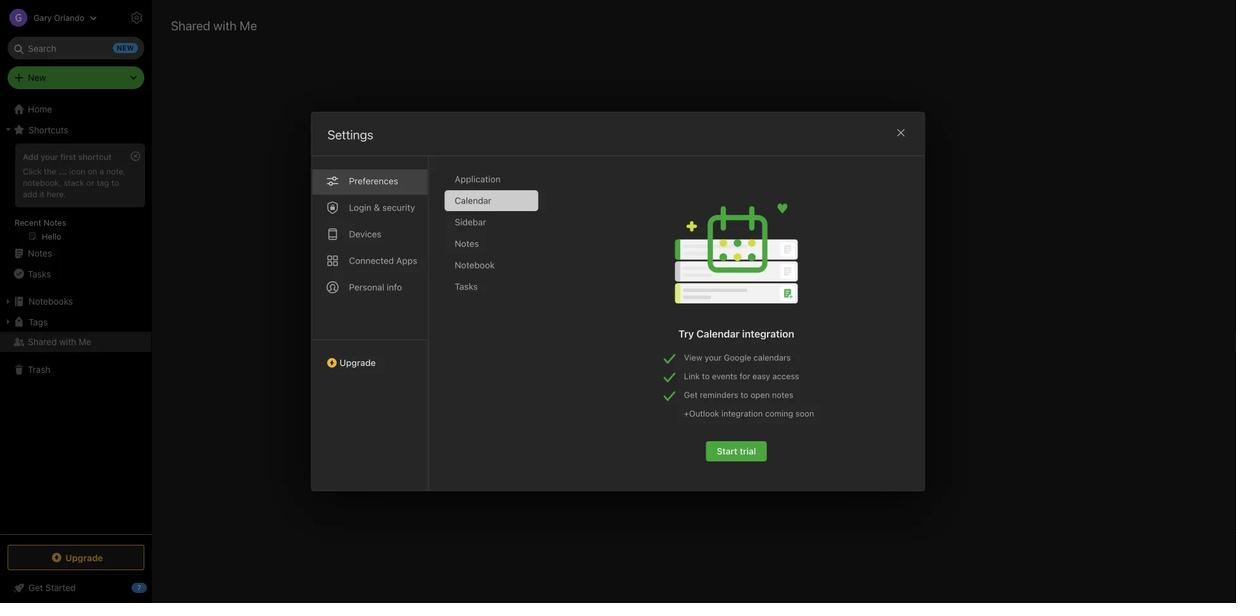 Task type: vqa. For each thing, say whether or not it's contained in the screenshot.
"Tasks" to the right
yes



Task type: describe. For each thing, give the bounding box(es) containing it.
notes
[[772, 391, 793, 400]]

tab list containing application
[[445, 169, 548, 491]]

apps
[[396, 256, 417, 266]]

0 horizontal spatial upgrade button
[[8, 546, 144, 571]]

tasks inside tasks button
[[28, 269, 51, 279]]

notes tab
[[445, 234, 538, 254]]

group containing add your first shortcut
[[0, 140, 151, 249]]

access
[[773, 372, 799, 381]]

close image
[[893, 125, 909, 141]]

notebooks
[[28, 297, 73, 307]]

1 vertical spatial integration
[[722, 409, 763, 419]]

security
[[382, 203, 415, 213]]

login
[[349, 203, 371, 213]]

1 horizontal spatial me
[[240, 18, 257, 33]]

notes inside tab
[[455, 239, 479, 249]]

sidebar
[[455, 217, 486, 228]]

notes inside group
[[44, 218, 66, 227]]

a
[[99, 166, 104, 176]]

tasks tab
[[445, 277, 538, 297]]

add
[[23, 152, 38, 161]]

sidebar tab
[[445, 212, 538, 233]]

recent
[[15, 218, 41, 227]]

notes and notebooks shared with you will show up here.
[[565, 354, 823, 366]]

soon
[[796, 409, 814, 419]]

notes link
[[0, 244, 151, 264]]

shortcut
[[78, 152, 111, 161]]

reminders
[[700, 391, 738, 400]]

easy
[[753, 372, 770, 381]]

2 horizontal spatial with
[[700, 354, 719, 366]]

nothing shared yet
[[645, 329, 744, 343]]

link to events for easy access
[[684, 372, 799, 381]]

notebooks link
[[0, 292, 151, 312]]

connected
[[349, 256, 394, 266]]

trial
[[740, 447, 756, 457]]

start trial button
[[706, 442, 767, 462]]

notebook
[[455, 260, 495, 271]]

shared with me element
[[152, 0, 1236, 604]]

icon on a note, notebook, stack or tag to add it here.
[[23, 166, 126, 199]]

Search text field
[[16, 37, 135, 59]]

google
[[724, 353, 751, 363]]

notes down recent notes
[[28, 248, 52, 259]]

+outlook
[[684, 409, 719, 419]]

new
[[28, 72, 46, 83]]

first
[[60, 152, 76, 161]]

get
[[684, 391, 698, 400]]

stack
[[64, 178, 84, 187]]

notebook,
[[23, 178, 61, 187]]

1 vertical spatial to
[[702, 372, 710, 381]]

trash
[[28, 365, 50, 375]]

here. inside icon on a note, notebook, stack or tag to add it here.
[[47, 189, 66, 199]]

link
[[684, 372, 700, 381]]

on
[[88, 166, 97, 176]]

1 vertical spatial me
[[79, 337, 91, 347]]

shortcuts button
[[0, 120, 151, 140]]

1 horizontal spatial upgrade button
[[312, 340, 428, 373]]

personal
[[349, 282, 384, 293]]

login & security
[[349, 203, 415, 213]]

1 vertical spatial shared
[[28, 337, 57, 347]]

tags button
[[0, 312, 151, 332]]

notes inside shared with me element
[[565, 354, 593, 366]]

0 vertical spatial with
[[213, 18, 237, 33]]

for
[[740, 372, 750, 381]]

settings image
[[129, 10, 144, 25]]

your for first
[[41, 152, 58, 161]]

calendar inside tab
[[455, 196, 491, 206]]

shortcuts
[[28, 125, 68, 135]]

view
[[684, 353, 702, 363]]

1 vertical spatial shared with me
[[28, 337, 91, 347]]

coming
[[765, 409, 793, 419]]



Task type: locate. For each thing, give the bounding box(es) containing it.
nothing
[[645, 329, 686, 343]]

0 vertical spatial tasks
[[28, 269, 51, 279]]

shared right settings icon
[[171, 18, 210, 33]]

integration
[[742, 328, 794, 340], [722, 409, 763, 419]]

up
[[785, 354, 797, 366]]

try
[[679, 328, 694, 340]]

1 vertical spatial calendar
[[697, 328, 740, 340]]

trash link
[[0, 360, 151, 380]]

0 vertical spatial to
[[111, 178, 119, 187]]

note,
[[106, 166, 126, 176]]

1 vertical spatial upgrade button
[[8, 546, 144, 571]]

2 vertical spatial to
[[741, 391, 748, 400]]

1 horizontal spatial shared with me
[[171, 18, 257, 33]]

shared down tags
[[28, 337, 57, 347]]

click
[[23, 166, 42, 176]]

0 horizontal spatial shared
[[28, 337, 57, 347]]

tree
[[0, 99, 152, 534]]

1 horizontal spatial with
[[213, 18, 237, 33]]

notebooks
[[615, 354, 663, 366]]

here. inside shared with me element
[[799, 354, 823, 366]]

tags
[[28, 317, 48, 327]]

to right link
[[702, 372, 710, 381]]

calendar up you
[[697, 328, 740, 340]]

upgrade button
[[312, 340, 428, 373], [8, 546, 144, 571]]

...
[[59, 166, 67, 176]]

shared with me
[[171, 18, 257, 33], [28, 337, 91, 347]]

1 vertical spatial tasks
[[455, 282, 478, 292]]

0 vertical spatial calendar
[[455, 196, 491, 206]]

calendar
[[455, 196, 491, 206], [697, 328, 740, 340]]

upgrade
[[340, 358, 376, 368], [65, 553, 103, 563]]

here. right the it
[[47, 189, 66, 199]]

your inside group
[[41, 152, 58, 161]]

with
[[213, 18, 237, 33], [59, 337, 76, 347], [700, 354, 719, 366]]

connected apps
[[349, 256, 417, 266]]

try calendar integration
[[679, 328, 794, 340]]

to left open
[[741, 391, 748, 400]]

view your google calendars
[[684, 353, 791, 363]]

integration down get reminders to open notes
[[722, 409, 763, 419]]

0 vertical spatial your
[[41, 152, 58, 161]]

events
[[712, 372, 737, 381]]

to inside icon on a note, notebook, stack or tag to add it here.
[[111, 178, 119, 187]]

it
[[40, 189, 44, 199]]

integration up calendars
[[742, 328, 794, 340]]

the
[[44, 166, 56, 176]]

your
[[41, 152, 58, 161], [705, 353, 722, 363]]

1 horizontal spatial here.
[[799, 354, 823, 366]]

application
[[455, 174, 501, 185]]

calendars
[[754, 353, 791, 363]]

+outlook integration coming soon
[[684, 409, 814, 419]]

2 horizontal spatial to
[[741, 391, 748, 400]]

0 vertical spatial me
[[240, 18, 257, 33]]

tasks button
[[0, 264, 151, 284]]

start trial
[[717, 447, 756, 457]]

1 vertical spatial upgrade
[[65, 553, 103, 563]]

None search field
[[16, 37, 135, 59]]

1 horizontal spatial upgrade
[[340, 358, 376, 368]]

tree containing home
[[0, 99, 152, 534]]

info
[[387, 282, 402, 293]]

0 horizontal spatial calendar
[[455, 196, 491, 206]]

your up the
[[41, 152, 58, 161]]

1 horizontal spatial shared
[[171, 18, 210, 33]]

calendar up sidebar
[[455, 196, 491, 206]]

start
[[717, 447, 738, 457]]

0 vertical spatial here.
[[47, 189, 66, 199]]

home link
[[0, 99, 152, 120]]

add your first shortcut
[[23, 152, 111, 161]]

1 vertical spatial here.
[[799, 354, 823, 366]]

your left you
[[705, 353, 722, 363]]

here. right up
[[799, 354, 823, 366]]

1 vertical spatial your
[[705, 353, 722, 363]]

shared up view
[[689, 329, 725, 343]]

shared with me link
[[0, 332, 151, 353]]

1 vertical spatial shared
[[666, 354, 697, 366]]

yet
[[727, 329, 744, 343]]

me
[[240, 18, 257, 33], [79, 337, 91, 347]]

1 horizontal spatial to
[[702, 372, 710, 381]]

notes
[[44, 218, 66, 227], [455, 239, 479, 249], [28, 248, 52, 259], [565, 354, 593, 366]]

tasks inside tasks tab
[[455, 282, 478, 292]]

notes left "and"
[[565, 354, 593, 366]]

tasks
[[28, 269, 51, 279], [455, 282, 478, 292]]

0 horizontal spatial tab list
[[312, 156, 429, 491]]

or
[[86, 178, 94, 187]]

0 horizontal spatial upgrade
[[65, 553, 103, 563]]

show
[[758, 354, 782, 366]]

1 horizontal spatial tab list
[[445, 169, 548, 491]]

notes right recent
[[44, 218, 66, 227]]

0 horizontal spatial with
[[59, 337, 76, 347]]

tab list containing preferences
[[312, 156, 429, 491]]

0 vertical spatial shared
[[171, 18, 210, 33]]

recent notes
[[15, 218, 66, 227]]

0 horizontal spatial shared with me
[[28, 337, 91, 347]]

you
[[722, 354, 738, 366]]

&
[[374, 203, 380, 213]]

0 horizontal spatial tasks
[[28, 269, 51, 279]]

group
[[0, 140, 151, 249]]

to down note,
[[111, 178, 119, 187]]

shared up link
[[666, 354, 697, 366]]

0 vertical spatial shared with me
[[171, 18, 257, 33]]

preferences
[[349, 176, 398, 186]]

shared
[[171, 18, 210, 33], [28, 337, 57, 347]]

expand notebooks image
[[3, 297, 13, 307]]

add
[[23, 189, 37, 199]]

0 vertical spatial integration
[[742, 328, 794, 340]]

tag
[[97, 178, 109, 187]]

personal info
[[349, 282, 402, 293]]

home
[[28, 104, 52, 115]]

0 horizontal spatial to
[[111, 178, 119, 187]]

1 horizontal spatial tasks
[[455, 282, 478, 292]]

to
[[111, 178, 119, 187], [702, 372, 710, 381], [741, 391, 748, 400]]

application tab
[[445, 169, 538, 190]]

click the ...
[[23, 166, 67, 176]]

tasks up notebooks
[[28, 269, 51, 279]]

0 horizontal spatial me
[[79, 337, 91, 347]]

your for google
[[705, 353, 722, 363]]

0 vertical spatial upgrade button
[[312, 340, 428, 373]]

0 vertical spatial shared
[[689, 329, 725, 343]]

and
[[595, 354, 612, 366]]

open
[[751, 391, 770, 400]]

expand tags image
[[3, 317, 13, 327]]

will
[[741, 354, 756, 366]]

settings
[[328, 127, 373, 142]]

notes down sidebar
[[455, 239, 479, 249]]

shared
[[689, 329, 725, 343], [666, 354, 697, 366]]

new button
[[8, 66, 144, 89]]

2 vertical spatial with
[[700, 354, 719, 366]]

tab list
[[312, 156, 429, 491], [445, 169, 548, 491]]

0 vertical spatial upgrade
[[340, 358, 376, 368]]

0 horizontal spatial your
[[41, 152, 58, 161]]

tasks down notebook
[[455, 282, 478, 292]]

here.
[[47, 189, 66, 199], [799, 354, 823, 366]]

1 horizontal spatial your
[[705, 353, 722, 363]]

0 horizontal spatial here.
[[47, 189, 66, 199]]

devices
[[349, 229, 381, 240]]

notebook tab
[[445, 255, 538, 276]]

1 vertical spatial with
[[59, 337, 76, 347]]

icon
[[69, 166, 85, 176]]

get reminders to open notes
[[684, 391, 793, 400]]

1 horizontal spatial calendar
[[697, 328, 740, 340]]

calendar tab
[[445, 191, 538, 211]]



